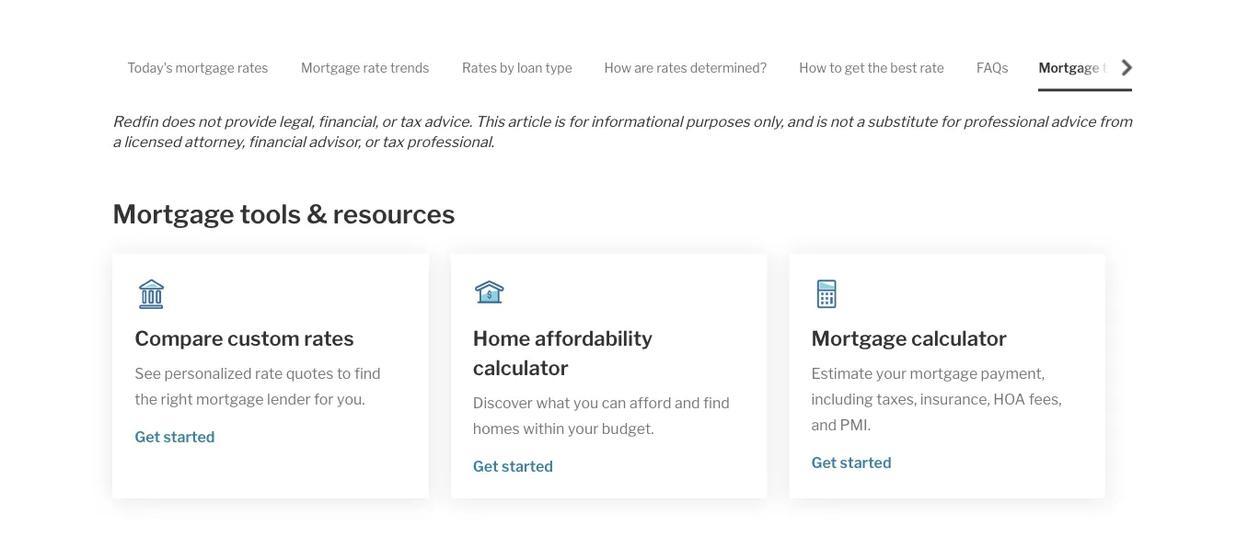 Task type: vqa. For each thing, say whether or not it's contained in the screenshot.
the topmost mortgage
yes



Task type: describe. For each thing, give the bounding box(es) containing it.
best
[[890, 60, 917, 75]]

the inside how to get the best rate link
[[868, 60, 888, 75]]

only,
[[753, 113, 784, 131]]

article
[[508, 113, 551, 131]]

rate inside see personalized rate quotes to find the right mortgage lender for you.
[[255, 365, 283, 383]]

1 horizontal spatial to
[[829, 60, 842, 75]]

resources
[[333, 199, 455, 230]]

1 horizontal spatial rate
[[363, 60, 387, 75]]

financial,
[[318, 113, 378, 131]]

how to get the best rate
[[799, 60, 944, 75]]

substitute
[[867, 113, 937, 131]]

0 horizontal spatial a
[[113, 133, 121, 151]]

0 vertical spatial tax
[[399, 113, 421, 131]]

compare custom rates link
[[135, 324, 407, 354]]

mortgage inside see personalized rate quotes to find the right mortgage lender for you.
[[196, 391, 264, 408]]

are
[[634, 60, 654, 75]]

how for how to get the best rate
[[799, 60, 827, 75]]

informational
[[591, 113, 682, 131]]

legal,
[[279, 113, 315, 131]]

compare
[[135, 327, 223, 351]]

discover what you can afford and find homes within your budget.
[[473, 394, 733, 438]]

0 vertical spatial mortgage
[[175, 60, 235, 75]]

home affordability calculator link
[[473, 324, 745, 383]]

get for mortgage calculator
[[811, 454, 837, 472]]

custom
[[227, 327, 300, 351]]

advice
[[1051, 113, 1096, 131]]

your inside discover what you can afford and find homes within your budget.
[[568, 420, 599, 438]]

2 horizontal spatial rate
[[920, 60, 944, 75]]

rates for are
[[656, 60, 687, 75]]

1 not from the left
[[198, 113, 221, 131]]

professional.
[[407, 133, 494, 151]]

can
[[602, 394, 626, 412]]

from
[[1099, 113, 1132, 131]]

rates by loan type link
[[462, 44, 572, 91]]

by
[[500, 60, 514, 75]]

provide
[[224, 113, 276, 131]]

discover
[[473, 394, 533, 412]]

mortgage rate trends
[[301, 60, 429, 75]]

redfin
[[113, 113, 158, 131]]

get started for mortgage calculator
[[811, 454, 892, 472]]

and inside discover what you can afford and find homes within your budget.
[[675, 394, 700, 412]]

home
[[473, 327, 531, 352]]

today's mortgage rates link
[[127, 44, 268, 91]]

how are rates determined? link
[[604, 44, 767, 91]]

tools for mortgage tools & resources
[[240, 199, 301, 230]]

your inside estimate your mortgage payment, including taxes, insurance, hoa fees, and pmi.
[[876, 365, 907, 383]]

budget.
[[602, 420, 654, 438]]

rates for mortgage
[[237, 60, 268, 75]]

today's mortgage rates
[[127, 60, 268, 75]]

quotes
[[286, 365, 334, 383]]

and inside estimate your mortgage payment, including taxes, insurance, hoa fees, and pmi.
[[811, 417, 837, 434]]

&
[[307, 199, 328, 230]]

how to get the best rate link
[[799, 44, 944, 91]]

2 is from the left
[[816, 113, 827, 131]]

mortgage for mortgage tools
[[1039, 60, 1100, 75]]

1 vertical spatial tax
[[382, 133, 404, 151]]

affordability
[[535, 327, 653, 352]]

started for home
[[502, 458, 553, 476]]

this
[[475, 113, 505, 131]]

mortgage calculator link
[[811, 324, 1083, 354]]

1 horizontal spatial for
[[568, 113, 588, 131]]

tools for mortgage tools
[[1102, 60, 1133, 75]]

faqs link
[[977, 44, 1009, 91]]

how for how are rates determined?
[[604, 60, 632, 75]]

financial
[[248, 133, 305, 151]]



Task type: locate. For each thing, give the bounding box(es) containing it.
1 how from the left
[[604, 60, 632, 75]]

rates for custom
[[304, 327, 354, 351]]

the right get
[[868, 60, 888, 75]]

mortgage calculator
[[811, 327, 1007, 352]]

determined?
[[690, 60, 767, 75]]

rates
[[237, 60, 268, 75], [656, 60, 687, 75], [304, 327, 354, 351]]

0 horizontal spatial or
[[364, 133, 379, 151]]

the inside see personalized rate quotes to find the right mortgage lender for you.
[[135, 391, 157, 408]]

personalized
[[164, 365, 252, 383]]

rates up the quotes
[[304, 327, 354, 351]]

0 horizontal spatial the
[[135, 391, 157, 408]]

mortgage tools
[[1039, 60, 1133, 75]]

tools up from
[[1102, 60, 1133, 75]]

mortgage up financial,
[[301, 60, 360, 75]]

1 vertical spatial or
[[364, 133, 379, 151]]

mortgage tools link
[[1039, 44, 1133, 91]]

0 horizontal spatial rate
[[255, 365, 283, 383]]

professional
[[963, 113, 1048, 131]]

pmi.
[[840, 417, 871, 434]]

estimate
[[811, 365, 873, 383]]

mortgage inside "mortgage tools" link
[[1039, 60, 1100, 75]]

started for compare
[[163, 428, 215, 446]]

0 horizontal spatial find
[[354, 365, 381, 383]]

0 horizontal spatial calculator
[[473, 356, 569, 381]]

next image
[[1119, 59, 1136, 76]]

1 horizontal spatial how
[[799, 60, 827, 75]]

the
[[868, 60, 888, 75], [135, 391, 157, 408]]

0 horizontal spatial get
[[135, 428, 160, 446]]

trends
[[390, 60, 429, 75]]

get
[[845, 60, 865, 75]]

does
[[161, 113, 195, 131]]

0 horizontal spatial your
[[568, 420, 599, 438]]

for right article
[[568, 113, 588, 131]]

2 horizontal spatial rates
[[656, 60, 687, 75]]

home affordability calculator
[[473, 327, 653, 381]]

get for compare custom rates
[[135, 428, 160, 446]]

1 horizontal spatial get started
[[473, 458, 553, 476]]

the down see
[[135, 391, 157, 408]]

1 horizontal spatial started
[[502, 458, 553, 476]]

started for mortgage
[[840, 454, 892, 472]]

1 horizontal spatial the
[[868, 60, 888, 75]]

0 vertical spatial a
[[856, 113, 864, 131]]

0 horizontal spatial to
[[337, 365, 351, 383]]

mortgage inside mortgage calculator link
[[811, 327, 907, 352]]

is right only,
[[816, 113, 827, 131]]

licensed
[[124, 133, 181, 151]]

rate right best
[[920, 60, 944, 75]]

a down redfin
[[113, 133, 121, 151]]

tax left advice.
[[399, 113, 421, 131]]

mortgage up estimate
[[811, 327, 907, 352]]

0 horizontal spatial get started
[[135, 428, 215, 446]]

mortgage
[[175, 60, 235, 75], [910, 365, 978, 383], [196, 391, 264, 408]]

2 vertical spatial and
[[811, 417, 837, 434]]

mortgage tools & resources
[[113, 199, 455, 230]]

and
[[787, 113, 813, 131], [675, 394, 700, 412], [811, 417, 837, 434]]

and right only,
[[787, 113, 813, 131]]

1 vertical spatial your
[[568, 420, 599, 438]]

advice.
[[424, 113, 472, 131]]

get down see
[[135, 428, 160, 446]]

and inside 'redfin does not provide legal, financial, or tax advice. this article is for informational purposes only, and is not a substitute for professional advice from a licensed attorney, financial advisor, or tax professional.'
[[787, 113, 813, 131]]

tools left &
[[240, 199, 301, 230]]

1 vertical spatial calculator
[[473, 356, 569, 381]]

not down get
[[830, 113, 853, 131]]

what
[[536, 394, 570, 412]]

to inside see personalized rate quotes to find the right mortgage lender for you.
[[337, 365, 351, 383]]

loan
[[517, 60, 543, 75]]

rates
[[462, 60, 497, 75]]

1 vertical spatial tools
[[240, 199, 301, 230]]

today's
[[127, 60, 173, 75]]

tax left professional. at left top
[[382, 133, 404, 151]]

mortgage right today's
[[175, 60, 235, 75]]

find up you.
[[354, 365, 381, 383]]

0 vertical spatial tools
[[1102, 60, 1133, 75]]

get started down pmi.
[[811, 454, 892, 472]]

see
[[135, 365, 161, 383]]

started down within
[[502, 458, 553, 476]]

mortgage for mortgage rate trends
[[301, 60, 360, 75]]

find right afford
[[703, 394, 730, 412]]

1 horizontal spatial find
[[703, 394, 730, 412]]

2 how from the left
[[799, 60, 827, 75]]

0 vertical spatial the
[[868, 60, 888, 75]]

0 horizontal spatial is
[[554, 113, 565, 131]]

a
[[856, 113, 864, 131], [113, 133, 121, 151]]

0 vertical spatial calculator
[[911, 327, 1007, 352]]

get down homes
[[473, 458, 499, 476]]

insurance,
[[920, 391, 990, 409]]

0 vertical spatial to
[[829, 60, 842, 75]]

2 not from the left
[[830, 113, 853, 131]]

2 horizontal spatial get started
[[811, 454, 892, 472]]

rates up provide
[[237, 60, 268, 75]]

to up you.
[[337, 365, 351, 383]]

mortgage inside mortgage rate trends link
[[301, 60, 360, 75]]

started
[[163, 428, 215, 446], [840, 454, 892, 472], [502, 458, 553, 476]]

0 vertical spatial or
[[382, 113, 396, 131]]

0 horizontal spatial not
[[198, 113, 221, 131]]

how
[[604, 60, 632, 75], [799, 60, 827, 75]]

attorney,
[[184, 133, 245, 151]]

for inside see personalized rate quotes to find the right mortgage lender for you.
[[314, 391, 334, 408]]

mortgage for mortgage tools & resources
[[113, 199, 234, 230]]

not up attorney, at the left
[[198, 113, 221, 131]]

0 vertical spatial your
[[876, 365, 907, 383]]

or right financial,
[[382, 113, 396, 131]]

find inside see personalized rate quotes to find the right mortgage lender for you.
[[354, 365, 381, 383]]

get started down homes
[[473, 458, 553, 476]]

started down pmi.
[[840, 454, 892, 472]]

1 horizontal spatial a
[[856, 113, 864, 131]]

0 horizontal spatial started
[[163, 428, 215, 446]]

started down right
[[163, 428, 215, 446]]

get started for compare custom rates
[[135, 428, 215, 446]]

not
[[198, 113, 221, 131], [830, 113, 853, 131]]

is
[[554, 113, 565, 131], [816, 113, 827, 131]]

how left get
[[799, 60, 827, 75]]

0 horizontal spatial how
[[604, 60, 632, 75]]

get down including
[[811, 454, 837, 472]]

lender
[[267, 391, 311, 408]]

a left substitute
[[856, 113, 864, 131]]

rate up lender
[[255, 365, 283, 383]]

1 vertical spatial find
[[703, 394, 730, 412]]

to
[[829, 60, 842, 75], [337, 365, 351, 383]]

to left get
[[829, 60, 842, 75]]

is right article
[[554, 113, 565, 131]]

find inside discover what you can afford and find homes within your budget.
[[703, 394, 730, 412]]

get started for home affordability calculator
[[473, 458, 553, 476]]

1 horizontal spatial rates
[[304, 327, 354, 351]]

purposes
[[686, 113, 750, 131]]

taxes,
[[876, 391, 917, 409]]

0 horizontal spatial tools
[[240, 199, 301, 230]]

rates by loan type
[[462, 60, 572, 75]]

1 horizontal spatial tools
[[1102, 60, 1133, 75]]

2 horizontal spatial started
[[840, 454, 892, 472]]

rate left trends
[[363, 60, 387, 75]]

1 horizontal spatial get
[[473, 458, 499, 476]]

advisor,
[[309, 133, 361, 151]]

within
[[523, 420, 565, 438]]

your down you
[[568, 420, 599, 438]]

get started down right
[[135, 428, 215, 446]]

mortgage rate trends link
[[301, 44, 429, 91]]

2 horizontal spatial get
[[811, 454, 837, 472]]

0 vertical spatial find
[[354, 365, 381, 383]]

calculator up insurance,
[[911, 327, 1007, 352]]

calculator inside "home affordability calculator"
[[473, 356, 569, 381]]

1 vertical spatial and
[[675, 394, 700, 412]]

see personalized rate quotes to find the right mortgage lender for you.
[[135, 365, 384, 408]]

how left are
[[604, 60, 632, 75]]

mortgage
[[301, 60, 360, 75], [1039, 60, 1100, 75], [113, 199, 234, 230], [811, 327, 907, 352]]

1 vertical spatial a
[[113, 133, 121, 151]]

1 vertical spatial to
[[337, 365, 351, 383]]

1 vertical spatial mortgage
[[910, 365, 978, 383]]

mortgage for mortgage calculator
[[811, 327, 907, 352]]

and right afford
[[675, 394, 700, 412]]

rate
[[363, 60, 387, 75], [920, 60, 944, 75], [255, 365, 283, 383]]

rates right are
[[656, 60, 687, 75]]

1 is from the left
[[554, 113, 565, 131]]

0 vertical spatial and
[[787, 113, 813, 131]]

mortgage down licensed
[[113, 199, 234, 230]]

1 horizontal spatial not
[[830, 113, 853, 131]]

get
[[135, 428, 160, 446], [811, 454, 837, 472], [473, 458, 499, 476]]

you
[[573, 394, 599, 412]]

faqs
[[977, 60, 1009, 75]]

for right substitute
[[941, 113, 960, 131]]

1 horizontal spatial calculator
[[911, 327, 1007, 352]]

hoa
[[993, 391, 1026, 409]]

calculator down home
[[473, 356, 569, 381]]

1 horizontal spatial your
[[876, 365, 907, 383]]

1 vertical spatial the
[[135, 391, 157, 408]]

estimate your mortgage payment, including taxes, insurance, hoa fees, and pmi.
[[811, 365, 1065, 434]]

afford
[[629, 394, 672, 412]]

tax
[[399, 113, 421, 131], [382, 133, 404, 151]]

right
[[161, 391, 193, 408]]

and left pmi.
[[811, 417, 837, 434]]

payment,
[[981, 365, 1045, 383]]

your
[[876, 365, 907, 383], [568, 420, 599, 438]]

redfin does not provide legal, financial, or tax advice. this article is for informational purposes only, and is not a substitute for professional advice from a licensed attorney, financial advisor, or tax professional.
[[113, 113, 1132, 151]]

2 vertical spatial mortgage
[[196, 391, 264, 408]]

fees,
[[1029, 391, 1062, 409]]

how are rates determined?
[[604, 60, 767, 75]]

mortgage down personalized
[[196, 391, 264, 408]]

get started
[[135, 428, 215, 446], [811, 454, 892, 472], [473, 458, 553, 476]]

mortgage up 'advice'
[[1039, 60, 1100, 75]]

mortgage inside estimate your mortgage payment, including taxes, insurance, hoa fees, and pmi.
[[910, 365, 978, 383]]

get for home affordability calculator
[[473, 458, 499, 476]]

find
[[354, 365, 381, 383], [703, 394, 730, 412]]

including
[[811, 391, 873, 409]]

for left you.
[[314, 391, 334, 408]]

you.
[[337, 391, 365, 408]]

calculator
[[911, 327, 1007, 352], [473, 356, 569, 381]]

or down financial,
[[364, 133, 379, 151]]

1 horizontal spatial or
[[382, 113, 396, 131]]

compare custom rates
[[135, 327, 354, 351]]

for
[[568, 113, 588, 131], [941, 113, 960, 131], [314, 391, 334, 408]]

0 horizontal spatial rates
[[237, 60, 268, 75]]

tools
[[1102, 60, 1133, 75], [240, 199, 301, 230]]

1 horizontal spatial is
[[816, 113, 827, 131]]

your up taxes,
[[876, 365, 907, 383]]

2 horizontal spatial for
[[941, 113, 960, 131]]

homes
[[473, 420, 520, 438]]

0 horizontal spatial for
[[314, 391, 334, 408]]

or
[[382, 113, 396, 131], [364, 133, 379, 151]]

type
[[545, 60, 572, 75]]

mortgage up insurance,
[[910, 365, 978, 383]]



